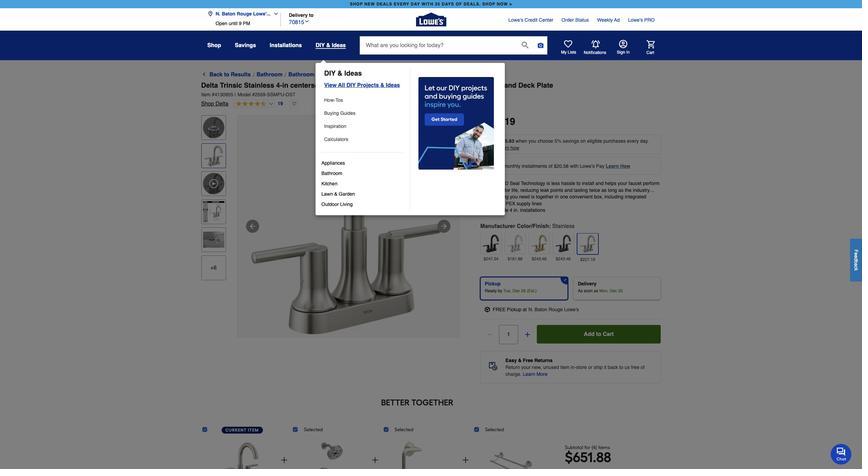 Task type: locate. For each thing, give the bounding box(es) containing it.
25 for delivery
[[618, 289, 623, 294]]

a
[[853, 263, 859, 266]]

0 horizontal spatial rouge
[[237, 11, 252, 17]]

0 vertical spatial learn
[[497, 145, 509, 151]]

1 horizontal spatial shop
[[482, 2, 495, 7]]

0 vertical spatial you
[[528, 138, 536, 144]]

learn inside $215.83 when you choose 5% savings on eligible purchases every day. learn how
[[497, 145, 509, 151]]

$243.46 down champagne bronze image
[[532, 257, 547, 262]]

as
[[602, 187, 607, 193], [618, 187, 623, 193], [594, 289, 598, 294]]

0 horizontal spatial sink
[[415, 72, 427, 78]]

your up the the
[[618, 181, 627, 186]]

mon,
[[599, 289, 609, 294]]

item
[[248, 428, 259, 433]]

1 vertical spatial cart
[[603, 331, 614, 338]]

4.5 stars image
[[234, 101, 266, 107]]

of inside easy & free returns return your new, unused item in-store or ship it back to us free of charge.
[[641, 365, 645, 370]]

selected
[[304, 427, 323, 433], [395, 427, 413, 433], [485, 427, 504, 433]]

to up lasting
[[577, 181, 581, 186]]

0 horizontal spatial 25
[[435, 2, 440, 7]]

0 horizontal spatial learn
[[497, 145, 509, 151]]

as inside delivery as soon as mon, dec 25
[[594, 289, 598, 294]]

0 horizontal spatial pickup
[[485, 281, 501, 287]]

shop button
[[207, 39, 221, 52]]

and down hassle
[[565, 187, 573, 193]]

shop left the new
[[350, 2, 363, 7]]

e up b at the right of page
[[853, 255, 859, 258]]

n. right location image
[[216, 11, 220, 17]]

19 down ssmpu-
[[278, 101, 283, 106]]

b
[[853, 261, 859, 263]]

25 right mon,
[[618, 289, 623, 294]]

0 horizontal spatial bathroom link
[[257, 71, 283, 79]]

1 vertical spatial for
[[584, 445, 590, 451]]

ideas inside "link"
[[386, 82, 400, 88]]

now
[[497, 2, 508, 7]]

is down reducing
[[531, 194, 535, 200]]

1 horizontal spatial dec
[[610, 289, 617, 294]]

rouge inside button
[[237, 11, 252, 17]]

2 $243.46 from the left
[[556, 257, 571, 262]]

e up d
[[853, 253, 859, 255]]

life,
[[512, 187, 519, 193]]

ideas up bathroom faucets & shower heads
[[332, 42, 346, 49]]

in down 'points' at the top
[[555, 194, 559, 200]]

:
[[549, 223, 551, 230]]

4 left items
[[593, 445, 596, 451]]

2 e from the top
[[853, 255, 859, 258]]

lowe'...
[[253, 11, 271, 17]]

with left "drain"
[[469, 82, 483, 89]]

2 dec from the left
[[610, 289, 617, 294]]

to left us
[[619, 365, 623, 370]]

0 horizontal spatial as
[[594, 289, 598, 294]]

of right free
[[641, 365, 645, 370]]

your inside easy & free returns return your new, unused item in-store or ship it back to us free of charge.
[[521, 365, 531, 370]]

faucets
[[316, 72, 337, 78], [428, 72, 449, 78]]

location image
[[207, 11, 213, 17]]

bathroom up 4-
[[257, 72, 283, 78]]

# right model
[[252, 92, 255, 97]]

baton right at
[[535, 307, 547, 312]]

25 inside delivery as soon as mon, dec 25
[[618, 289, 623, 294]]

0 horizontal spatial is
[[531, 194, 535, 200]]

dec inside pickup ready by tue, dec 26 (est.)
[[513, 289, 520, 294]]

stainless inside delta trinsic stainless 4-in centerset 2-handle watersense bathroom sink faucet with drain and deck plate item # 4130955 | model # 2559-ssmpu-dst
[[244, 82, 274, 89]]

diy up view
[[324, 70, 336, 77]]

shop down item
[[201, 101, 214, 107]]

1 vertical spatial 19
[[504, 116, 515, 127]]

2 # from the left
[[252, 92, 255, 97]]

0 horizontal spatial dec
[[513, 289, 520, 294]]

$215.83
[[497, 138, 514, 144]]

1 horizontal spatial pickup
[[507, 307, 521, 312]]

you right when
[[528, 138, 536, 144]]

1 horizontal spatial 25
[[618, 289, 623, 294]]

install
[[582, 181, 594, 186]]

lowe's home improvement notification center image
[[591, 40, 600, 48]]

k
[[853, 268, 859, 271]]

0 horizontal spatial plus image
[[280, 456, 289, 465]]

savings
[[235, 42, 256, 49]]

for left (
[[584, 445, 590, 451]]

appliances
[[321, 160, 345, 166]]

$ left (
[[565, 449, 573, 466]]

1 vertical spatial sink
[[428, 82, 443, 89]]

cart right "add"
[[603, 331, 614, 338]]

1 vertical spatial of
[[641, 365, 645, 370]]

0 horizontal spatial n.
[[216, 11, 220, 17]]

1 vertical spatial bathroom link
[[321, 168, 403, 179]]

1 vertical spatial $
[[565, 449, 573, 466]]

is
[[547, 181, 550, 186], [531, 194, 535, 200]]

0 vertical spatial diy & ideas
[[316, 42, 346, 49]]

2 horizontal spatial learn
[[606, 163, 619, 169]]

title image
[[203, 145, 224, 166], [203, 201, 224, 223], [203, 229, 224, 251]]

1 faucets from the left
[[316, 72, 337, 78]]

to right "add"
[[596, 331, 601, 338]]

1 vertical spatial in
[[555, 194, 559, 200]]

dst
[[286, 92, 295, 97]]

0 vertical spatial and
[[504, 82, 516, 89]]

learn down $215.83 at the right top of page
[[497, 145, 509, 151]]

2 vertical spatial learn
[[523, 372, 535, 377]]

5%
[[554, 138, 561, 144]]

2 horizontal spatial as
[[618, 187, 623, 193]]

baton up open until 9 pm
[[222, 11, 235, 17]]

diy
[[316, 42, 325, 49], [324, 70, 336, 77], [347, 82, 356, 88]]

results
[[231, 72, 251, 78]]

cart down lowe's home improvement cart image
[[646, 50, 654, 55]]

rouge right at
[[549, 307, 563, 312]]

guides
[[340, 110, 355, 116]]

chevron down image
[[304, 18, 310, 24]]

delta down the 4130955
[[216, 101, 228, 107]]

1 horizontal spatial sink
[[428, 82, 443, 89]]

1 horizontal spatial your
[[618, 181, 627, 186]]

learn down new,
[[523, 372, 535, 377]]

0 horizontal spatial baton
[[222, 11, 235, 17]]

diy & ideas
[[316, 42, 346, 49], [324, 70, 362, 77]]

ad
[[614, 17, 620, 23]]

& inside button
[[326, 42, 330, 49]]

shop new deals every day with 25 days of deals. shop now >
[[350, 2, 512, 7]]

to right 'back'
[[224, 72, 229, 78]]

1 horizontal spatial faucets
[[428, 72, 449, 78]]

bathroom link up the lawn & garden link on the top left of page
[[321, 168, 403, 179]]

minus image
[[486, 331, 493, 338]]

& inside easy & free returns return your new, unused item in-store or ship it back to us free of charge.
[[518, 358, 522, 363]]

you inside everything you need is together in one convenient box, including integrated innoflex pex supply lines fits 3-hole 4 in. installations
[[510, 194, 518, 200]]

bathroom down bathroom sink faucets
[[394, 82, 427, 89]]

for left life,
[[505, 187, 510, 193]]

e
[[853, 253, 859, 255], [853, 255, 859, 258]]

ideas right projects
[[386, 82, 400, 88]]

shop down open
[[207, 42, 221, 49]]

and inside delta trinsic stainless 4-in centerset 2-handle watersense bathroom sink faucet with drain and deck plate item # 4130955 | model # 2559-ssmpu-dst
[[504, 82, 516, 89]]

as left the the
[[618, 187, 623, 193]]

delivery inside delivery as soon as mon, dec 25
[[578, 281, 597, 287]]

1 horizontal spatial 4
[[593, 445, 596, 451]]

for inside diamond seal technology is less hassle to install and helps your faucet perform like new for life, reducing leak points and lasting twice as long as the industry standard
[[505, 187, 510, 193]]

$243.46 for the venetian bronze image
[[556, 257, 571, 262]]

25
[[435, 2, 440, 7], [618, 289, 623, 294]]

ideas inside button
[[332, 42, 346, 49]]

.
[[502, 116, 504, 127]]

19
[[278, 101, 283, 106], [504, 116, 515, 127]]

2 horizontal spatial plus image
[[524, 331, 531, 338]]

search image
[[522, 41, 529, 48]]

lowe's home improvement lists image
[[564, 40, 572, 48]]

delivery up soon
[[578, 281, 597, 287]]

perform
[[643, 181, 660, 186]]

1 horizontal spatial in
[[555, 194, 559, 200]]

3 title image from the top
[[203, 229, 224, 251]]

option group
[[478, 275, 664, 303]]

1 horizontal spatial n.
[[528, 307, 533, 312]]

1 $243.46 from the left
[[532, 257, 547, 262]]

diy up bathroom faucets & shower heads
[[316, 42, 325, 49]]

70815 button
[[289, 17, 310, 26]]

0 horizontal spatial #
[[212, 92, 215, 97]]

1 vertical spatial n.
[[528, 307, 533, 312]]

bathroom right heads
[[388, 72, 414, 78]]

cart inside cart button
[[646, 50, 654, 55]]

delta up item
[[201, 82, 218, 89]]

to for add
[[596, 331, 601, 338]]

0 horizontal spatial faucets
[[316, 72, 337, 78]]

you down life,
[[510, 194, 518, 200]]

shop new deals every day with 25 days of deals. shop now > link
[[348, 0, 514, 8]]

learn right pay at right
[[606, 163, 619, 169]]

pickup
[[485, 281, 501, 287], [507, 307, 521, 312]]

pro
[[644, 17, 655, 23]]

2 horizontal spatial selected
[[485, 427, 504, 433]]

arrow left image
[[248, 222, 257, 231]]

2 vertical spatial ideas
[[386, 82, 400, 88]]

to inside 'button'
[[596, 331, 601, 338]]

faucets up faucet
[[428, 72, 449, 78]]

0 vertical spatial delivery
[[289, 12, 308, 18]]

dec right mon,
[[610, 289, 617, 294]]

0 vertical spatial baton
[[222, 11, 235, 17]]

day
[[411, 2, 420, 7]]

0 horizontal spatial $243.46
[[532, 257, 547, 262]]

arrow right image
[[440, 222, 448, 231]]

19 right 227 at the top of page
[[504, 116, 515, 127]]

delta trinsic stainless 4-in centerset 2-handle watersense bathroom sink faucet with drain and deck plate item # 4130955 | model # 2559-ssmpu-dst
[[201, 82, 553, 97]]

reducing
[[520, 187, 539, 193]]

lowe's left pay at right
[[580, 163, 595, 169]]

your down "free"
[[521, 365, 531, 370]]

1 horizontal spatial and
[[565, 187, 573, 193]]

& inside "link"
[[380, 82, 384, 88]]

you inside $215.83 when you choose 5% savings on eligible purchases every day. learn how
[[528, 138, 536, 144]]

camera image
[[537, 42, 544, 49]]

stainless
[[244, 82, 274, 89], [552, 223, 575, 230]]

shop left now on the right top of the page
[[482, 2, 495, 7]]

0 horizontal spatial for
[[505, 187, 510, 193]]

0 vertical spatial title image
[[203, 145, 224, 166]]

lowe's down as
[[564, 307, 579, 312]]

together
[[536, 194, 554, 200]]

pickup up 'ready'
[[485, 281, 501, 287]]

0 vertical spatial is
[[547, 181, 550, 186]]

1 horizontal spatial rouge
[[549, 307, 563, 312]]

1 horizontal spatial is
[[547, 181, 550, 186]]

lawn
[[321, 191, 333, 197]]

to up chevron down image
[[309, 12, 314, 18]]

1 vertical spatial your
[[521, 365, 531, 370]]

how
[[620, 163, 630, 169]]

view all diy projects & ideas
[[324, 82, 400, 88]]

to inside easy & free returns return your new, unused item in-store or ship it back to us free of charge.
[[619, 365, 623, 370]]

1 horizontal spatial #
[[252, 92, 255, 97]]

0 vertical spatial cart
[[646, 50, 654, 55]]

0 horizontal spatial in
[[282, 82, 288, 89]]

free
[[493, 307, 506, 312]]

better together
[[381, 398, 453, 408]]

1 selected from the left
[[304, 427, 323, 433]]

$20.58
[[554, 163, 569, 169]]

faucets up '2-'
[[316, 72, 337, 78]]

0 horizontal spatial cart
[[603, 331, 614, 338]]

0 horizontal spatial and
[[504, 82, 516, 89]]

is inside diamond seal technology is less hassle to install and helps your faucet perform like new for life, reducing leak points and lasting twice as long as the industry standard
[[547, 181, 550, 186]]

$243.46 for champagne bronze image
[[532, 257, 547, 262]]

garden
[[339, 191, 355, 197]]

and
[[504, 82, 516, 89], [596, 181, 604, 186], [565, 187, 573, 193]]

1 vertical spatial shop
[[201, 101, 214, 107]]

deals
[[377, 2, 392, 7]]

4 inside subtotal for ( 4 ) items $ 651 .88
[[593, 445, 596, 451]]

0 vertical spatial stainless
[[244, 82, 274, 89]]

1 vertical spatial is
[[531, 194, 535, 200]]

as left long
[[602, 187, 607, 193]]

lowe's home improvement account image
[[619, 40, 627, 48]]

1 vertical spatial pickup
[[507, 307, 521, 312]]

ideas up view all diy projects & ideas "link"
[[344, 70, 362, 77]]

manufacturer color/finish : stainless
[[480, 223, 575, 230]]

in up dst
[[282, 82, 288, 89]]

f e e d b a c k
[[853, 250, 859, 271]]

$ left .
[[480, 116, 486, 127]]

bathroom up centerset
[[288, 72, 314, 78]]

stainless up 2559-
[[244, 82, 274, 89]]

$161.88
[[508, 257, 523, 262]]

25 inside 'link'
[[435, 2, 440, 7]]

and left 'deck'
[[504, 82, 516, 89]]

in inside everything you need is together in one convenient box, including integrated innoflex pex supply lines fits 3-hole 4 in. installations
[[555, 194, 559, 200]]

add to cart button
[[537, 325, 661, 344]]

dec left "26"
[[513, 289, 520, 294]]

how-tos link
[[324, 95, 403, 105]]

diy & ideas up all
[[324, 70, 362, 77]]

Search Query text field
[[360, 36, 516, 54]]

charge.
[[505, 372, 522, 377]]

is for technology
[[547, 181, 550, 186]]

bathroom link up 4-
[[257, 71, 283, 79]]

0 horizontal spatial you
[[510, 194, 518, 200]]

0 horizontal spatial 4
[[510, 208, 512, 213]]

installations
[[270, 42, 302, 49]]

0 horizontal spatial 19
[[278, 101, 283, 106]]

lowe's home improvement logo image
[[416, 4, 446, 35]]

0 horizontal spatial selected
[[304, 427, 323, 433]]

item number 4 1 3 0 9 5 5 and model number 2 5 5 9 - s s m p u - d s t element
[[201, 91, 661, 98]]

the
[[625, 187, 632, 193]]

1 vertical spatial baton
[[535, 307, 547, 312]]

0 vertical spatial 4
[[510, 208, 512, 213]]

of left $20.58
[[549, 163, 553, 169]]

0 vertical spatial your
[[618, 181, 627, 186]]

diy right all
[[347, 82, 356, 88]]

25 right with
[[435, 2, 440, 7]]

0 vertical spatial delta
[[201, 82, 218, 89]]

$215.83 when you choose 5% savings on eligible purchases every day. learn how
[[497, 138, 649, 151]]

+6 button
[[201, 256, 226, 280]]

lines
[[532, 201, 542, 206]]

integrated
[[625, 194, 646, 200]]

1 horizontal spatial with
[[570, 163, 579, 169]]

0 horizontal spatial delivery
[[289, 12, 308, 18]]

1 vertical spatial with
[[570, 163, 579, 169]]

0 horizontal spatial $
[[480, 116, 486, 127]]

diy and ideas promo image
[[419, 77, 494, 170]]

plate
[[537, 82, 553, 89]]

2 faucets from the left
[[428, 72, 449, 78]]

Stepper number input field with increment and decrement buttons number field
[[499, 325, 518, 344]]

kitchen
[[321, 181, 337, 187]]

rouge up pm
[[237, 11, 252, 17]]

0 vertical spatial with
[[469, 82, 483, 89]]

.88
[[593, 449, 611, 466]]

with right $20.58
[[570, 163, 579, 169]]

(est.)
[[527, 289, 537, 294]]

and up twice
[[596, 181, 604, 186]]

0 horizontal spatial with
[[469, 82, 483, 89]]

0 vertical spatial of
[[549, 163, 553, 169]]

how-tos
[[324, 97, 343, 103]]

1 vertical spatial 4
[[593, 445, 596, 451]]

0 horizontal spatial stainless
[[244, 82, 274, 89]]

deck
[[518, 82, 535, 89]]

pickup ready by tue, dec 26 (est.)
[[485, 281, 537, 294]]

diy & ideas up bathroom faucets & shower heads link
[[316, 42, 346, 49]]

0 horizontal spatial shop
[[350, 2, 363, 7]]

None search field
[[360, 36, 547, 60]]

lowe's pro
[[628, 17, 655, 23]]

dec inside delivery as soon as mon, dec 25
[[610, 289, 617, 294]]

cart inside the add to cart 'button'
[[603, 331, 614, 338]]

as right soon
[[594, 289, 598, 294]]

chevron down image
[[271, 11, 279, 17]]

stainless right :
[[552, 223, 575, 230]]

hassle
[[561, 181, 575, 186]]

f e e d b a c k button
[[850, 239, 862, 282]]

of
[[549, 163, 553, 169], [641, 365, 645, 370]]

1 horizontal spatial selected
[[395, 427, 413, 433]]

every
[[394, 2, 409, 7]]

3 selected from the left
[[485, 427, 504, 433]]

1 horizontal spatial for
[[584, 445, 590, 451]]

view
[[324, 82, 337, 88]]

$243.46
[[532, 257, 547, 262], [556, 257, 571, 262]]

bathroom sink faucets link
[[388, 71, 449, 79]]

subtotal
[[565, 445, 583, 451]]

$243.46 down the venetian bronze image
[[556, 257, 571, 262]]

n. right at
[[528, 307, 533, 312]]

champagne bronze image
[[530, 235, 548, 253]]

1 dec from the left
[[513, 289, 520, 294]]

plus image
[[524, 331, 531, 338], [280, 456, 289, 465], [371, 456, 379, 465]]

1 vertical spatial and
[[596, 181, 604, 186]]

is inside everything you need is together in one convenient box, including integrated innoflex pex supply lines fits 3-hole 4 in. installations
[[531, 194, 535, 200]]

delta
[[201, 82, 218, 89], [216, 101, 228, 107]]

4-
[[276, 82, 282, 89]]

4 left in.
[[510, 208, 512, 213]]

pickup left at
[[507, 307, 521, 312]]

2 vertical spatial title image
[[203, 229, 224, 251]]

2 vertical spatial and
[[565, 187, 573, 193]]

dec
[[513, 289, 520, 294], [610, 289, 617, 294]]

is left less
[[547, 181, 550, 186]]

1 horizontal spatial $
[[565, 449, 573, 466]]

delivery up 70815
[[289, 12, 308, 18]]

1 vertical spatial you
[[510, 194, 518, 200]]

add
[[584, 331, 595, 338]]

0 vertical spatial pickup
[[485, 281, 501, 287]]

1 vertical spatial stainless
[[552, 223, 575, 230]]

# right item
[[212, 92, 215, 97]]

25 for shop
[[435, 2, 440, 7]]

0 horizontal spatial your
[[521, 365, 531, 370]]

faucet
[[628, 181, 642, 186]]



Task type: describe. For each thing, give the bounding box(es) containing it.
with inside delta trinsic stainless 4-in centerset 2-handle watersense bathroom sink faucet with drain and deck plate item # 4130955 | model # 2559-ssmpu-dst
[[469, 82, 483, 89]]

1 vertical spatial ideas
[[344, 70, 362, 77]]

in inside delta trinsic stainless 4-in centerset 2-handle watersense bathroom sink faucet with drain and deck plate item # 4130955 | model # 2559-ssmpu-dst
[[282, 82, 288, 89]]

1 # from the left
[[212, 92, 215, 97]]

2 selected from the left
[[395, 427, 413, 433]]

1 horizontal spatial stainless
[[552, 223, 575, 230]]

order status link
[[562, 17, 589, 23]]

2-
[[323, 82, 329, 89]]

plus image
[[461, 456, 470, 465]]

living
[[340, 202, 353, 207]]

easy & free returns return your new, unused item in-store or ship it back to us free of charge.
[[505, 358, 645, 377]]

technology
[[521, 181, 545, 186]]

2 shop from the left
[[482, 2, 495, 7]]

2559-
[[255, 92, 267, 97]]

how-
[[324, 97, 335, 103]]

$247.24
[[484, 257, 498, 262]]

9
[[239, 21, 242, 26]]

free
[[523, 358, 533, 363]]

delivery for as
[[578, 281, 597, 287]]

trinsic
[[220, 82, 242, 89]]

return
[[505, 365, 520, 370]]

shop for shop delta
[[201, 101, 214, 107]]

lowe's pro link
[[628, 17, 655, 23]]

everything you need is together in one convenient box, including integrated innoflex pex supply lines fits 3-hole 4 in. installations
[[486, 194, 646, 213]]

n. inside button
[[216, 11, 220, 17]]

faucets inside bathroom sink faucets link
[[428, 72, 449, 78]]

outdoor
[[321, 202, 339, 207]]

lowe's left credit
[[508, 17, 523, 23]]

$ inside subtotal for ( 4 ) items $ 651 .88
[[565, 449, 573, 466]]

installments
[[522, 163, 547, 169]]

shop delta
[[201, 101, 228, 107]]

in-
[[571, 365, 576, 370]]

plus image for selected
[[371, 456, 379, 465]]

installations button
[[270, 39, 302, 52]]

pm
[[243, 21, 250, 26]]

buying guides link
[[324, 108, 403, 118]]

1 horizontal spatial as
[[602, 187, 607, 193]]

calculators
[[324, 137, 348, 142]]

lowe's left pro
[[628, 17, 643, 23]]

day.
[[640, 138, 649, 144]]

as
[[578, 289, 583, 294]]

new
[[494, 187, 503, 193]]

+6
[[210, 265, 217, 271]]

plus image for current item
[[280, 456, 289, 465]]

lowes pay logo image
[[481, 160, 495, 171]]

3-
[[495, 208, 499, 213]]

open until 9 pm
[[216, 21, 250, 26]]

or
[[588, 365, 592, 370]]

shop for shop
[[207, 42, 221, 49]]

like
[[486, 187, 493, 193]]

1 vertical spatial learn
[[606, 163, 619, 169]]

0 vertical spatial bathroom link
[[257, 71, 283, 79]]

c
[[853, 266, 859, 268]]

long
[[608, 187, 617, 193]]

less
[[551, 181, 560, 186]]

baton inside button
[[222, 11, 235, 17]]

when
[[516, 138, 527, 144]]

kitchen link
[[321, 179, 403, 189]]

days
[[442, 2, 454, 7]]

order
[[562, 17, 574, 23]]

lowe's home improvement cart image
[[646, 40, 655, 48]]

heart outline image
[[290, 100, 298, 108]]

easy
[[505, 358, 517, 363]]

option group containing pickup
[[478, 275, 664, 303]]

in
[[626, 50, 630, 55]]

ship
[[594, 365, 603, 370]]

returns
[[534, 358, 553, 363]]

matte black image
[[482, 235, 500, 253]]

$227.19
[[580, 257, 595, 262]]

for inside subtotal for ( 4 ) items $ 651 .88
[[584, 445, 590, 451]]

delta inside delta trinsic stainless 4-in centerset 2-handle watersense bathroom sink faucet with drain and deck plate item # 4130955 | model # 2559-ssmpu-dst
[[201, 82, 218, 89]]

sign in
[[617, 50, 630, 55]]

faucets inside bathroom faucets & shower heads link
[[316, 72, 337, 78]]

industry
[[633, 187, 650, 193]]

pickup inside pickup ready by tue, dec 26 (est.)
[[485, 281, 501, 287]]

diy inside "link"
[[347, 82, 356, 88]]

including
[[604, 194, 624, 200]]

pex
[[506, 201, 515, 206]]

sink inside delta trinsic stainless 4-in centerset 2-handle watersense bathroom sink faucet with drain and deck plate item # 4130955 | model # 2559-ssmpu-dst
[[428, 82, 443, 89]]

1 horizontal spatial baton
[[535, 307, 547, 312]]

inspiration link
[[324, 121, 403, 131]]

diy inside button
[[316, 42, 325, 49]]

651
[[573, 449, 593, 466]]

bathroom down appliances
[[321, 171, 342, 176]]

0 horizontal spatial of
[[549, 163, 553, 169]]

1 shop from the left
[[350, 2, 363, 7]]

lawn & garden link
[[321, 189, 403, 199]]

with
[[422, 2, 433, 7]]

better together heading
[[201, 397, 633, 408]]

your inside diamond seal technology is less hassle to install and helps your faucet perform like new for life, reducing leak points and lasting twice as long as the industry standard
[[618, 181, 627, 186]]

cart button
[[637, 40, 655, 55]]

bathroom faucets & shower heads
[[288, 72, 382, 78]]

1 vertical spatial diy
[[324, 70, 336, 77]]

0 vertical spatial 19
[[278, 101, 283, 106]]

order status
[[562, 17, 589, 23]]

to inside diamond seal technology is less hassle to install and helps your faucet perform like new for life, reducing leak points and lasting twice as long as the industry standard
[[577, 181, 581, 186]]

current
[[225, 428, 247, 433]]

heads
[[365, 72, 382, 78]]

n. baton rouge lowe'... button
[[207, 7, 282, 21]]

chevron left image
[[201, 71, 207, 77]]

sink inside bathroom sink faucets link
[[415, 72, 427, 78]]

notifications
[[584, 50, 606, 55]]

f
[[853, 250, 859, 253]]

color/finish
[[517, 223, 549, 230]]

2 title image from the top
[[203, 201, 224, 223]]

purchases
[[603, 138, 626, 144]]

chat invite button image
[[831, 444, 852, 465]]

4 inside everything you need is together in one convenient box, including integrated innoflex pex supply lines fits 3-hole 4 in. installations
[[510, 208, 512, 213]]

stainless image
[[579, 235, 597, 253]]

1 vertical spatial rouge
[[549, 307, 563, 312]]

70815
[[289, 19, 304, 25]]

all
[[338, 82, 345, 88]]

delivery for to
[[289, 12, 308, 18]]

1 e from the top
[[853, 253, 859, 255]]

d
[[853, 258, 859, 261]]

eligible
[[587, 138, 602, 144]]

1 vertical spatial diy & ideas
[[324, 70, 362, 77]]

>
[[509, 2, 512, 7]]

1 horizontal spatial learn
[[523, 372, 535, 377]]

better
[[381, 398, 410, 408]]

soon
[[584, 289, 593, 294]]

to for back
[[224, 72, 229, 78]]

bathroom faucets & shower heads link
[[288, 71, 382, 79]]

2 horizontal spatial and
[[596, 181, 604, 186]]

to for delivery
[[309, 12, 314, 18]]

watersense
[[353, 82, 392, 89]]

manufacturer
[[480, 223, 515, 230]]

weekly ad link
[[597, 17, 620, 23]]

projects
[[357, 82, 379, 88]]

chrome image
[[506, 235, 524, 253]]

items
[[598, 445, 610, 451]]

is for need
[[531, 194, 535, 200]]

pickup image
[[484, 307, 490, 312]]

1 title image from the top
[[203, 145, 224, 166]]

venetian bronze image
[[554, 235, 572, 253]]

lasting
[[574, 187, 588, 193]]

calculators link
[[324, 134, 403, 145]]

lawn & garden
[[321, 191, 355, 197]]

of
[[456, 2, 462, 7]]

0 vertical spatial $
[[480, 116, 486, 127]]

status
[[575, 17, 589, 23]]

learn more link
[[523, 371, 547, 378]]

bathroom inside delta trinsic stainless 4-in centerset 2-handle watersense bathroom sink faucet with drain and deck plate item # 4130955 | model # 2559-ssmpu-dst
[[394, 82, 427, 89]]

1 vertical spatial delta
[[216, 101, 228, 107]]

n. baton rouge lowe'...
[[216, 11, 271, 17]]

subtotal for ( 4 ) items $ 651 .88
[[565, 445, 611, 466]]

diamond
[[486, 181, 509, 186]]

every
[[627, 138, 639, 144]]

weekly
[[597, 17, 613, 23]]



Task type: vqa. For each thing, say whether or not it's contained in the screenshot.
cart
yes



